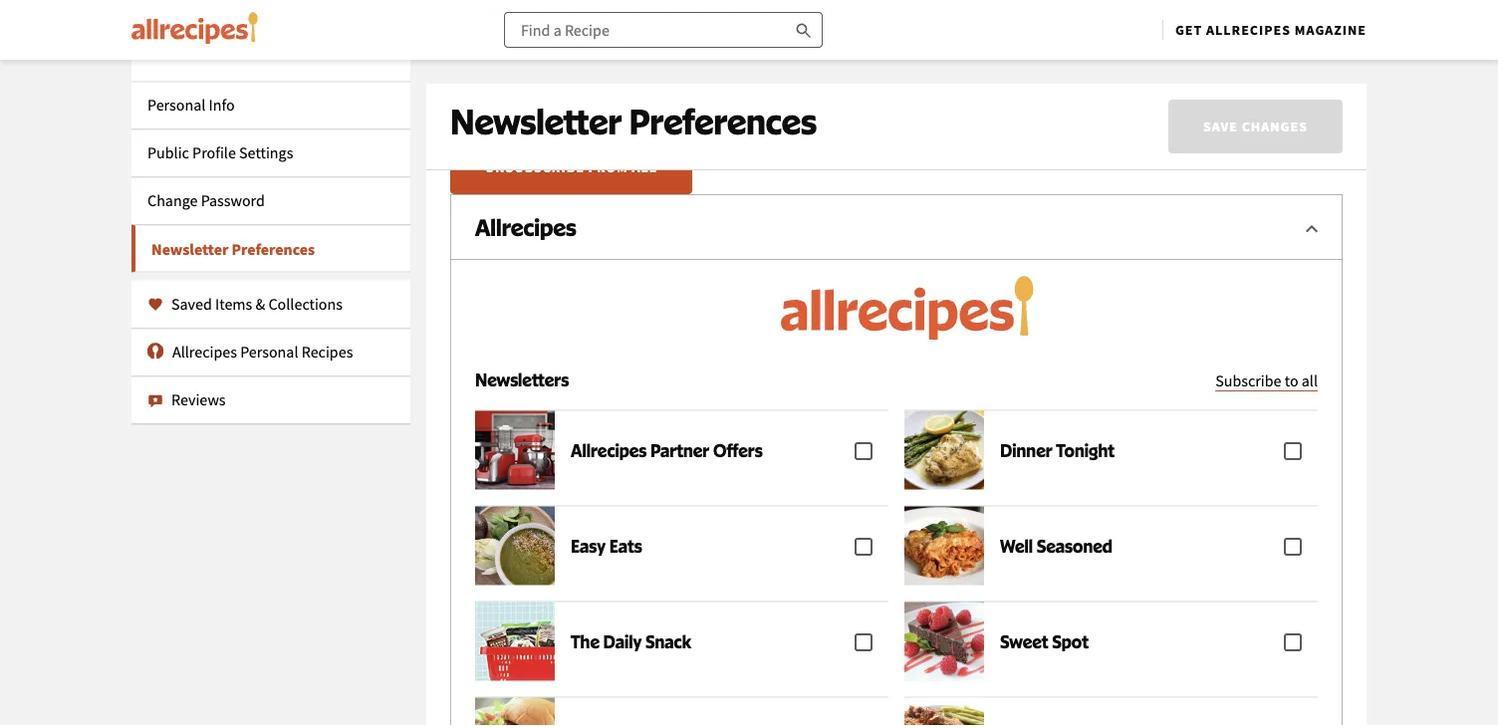 Task type: vqa. For each thing, say whether or not it's contained in the screenshot.
rightmost email
yes



Task type: describe. For each thing, give the bounding box(es) containing it.
.
[[688, 14, 692, 37]]

well
[[1000, 535, 1033, 556]]

allrecipes for allrecipes
[[475, 213, 577, 241]]

allrecipes right the get
[[1207, 21, 1291, 39]]

2 horizontal spatial your
[[898, 14, 932, 37]]

allrecipes for allrecipes partner offers
[[571, 439, 647, 461]]

dinner tonight
[[1000, 439, 1115, 461]]

profile
[[192, 143, 236, 163]]

easy eats image
[[475, 506, 555, 586]]

password
[[201, 191, 265, 211]]

get allrecipes magazine
[[1176, 21, 1367, 39]]

unsubscribe
[[485, 158, 585, 176]]

only you can see your email newsletter subscriptions and change your preferences
[[478, 57, 956, 75]]

0 horizontal spatial to
[[821, 14, 836, 37]]

all
[[1302, 371, 1318, 391]]

offers
[[713, 439, 763, 461]]

partner
[[651, 439, 710, 461]]

that
[[1133, 14, 1164, 37]]

the
[[571, 631, 600, 652]]

snack
[[646, 631, 691, 652]]

allrecipes partner offers
[[571, 439, 763, 461]]

0 horizontal spatial personal
[[147, 95, 206, 115]]

if
[[696, 14, 706, 37]]

change password
[[147, 191, 265, 211]]

chevron image
[[1300, 216, 1324, 240]]

unsubscribe from all button
[[450, 140, 693, 194]]

1 horizontal spatial you
[[709, 14, 737, 37]]

tonight
[[1056, 439, 1115, 461]]

"personal
[[1216, 14, 1289, 37]]

the daily snack
[[571, 631, 691, 652]]

unsubscribe from all
[[485, 158, 658, 176]]

preferences inside "link"
[[232, 240, 315, 260]]

public profile settings link
[[132, 129, 411, 177]]

seasoned
[[1037, 535, 1113, 556]]

dinner tonight image
[[905, 411, 984, 490]]

1 vertical spatial personal
[[240, 342, 298, 362]]

subscribe to all link
[[1216, 368, 1318, 394]]

would
[[741, 14, 787, 37]]

subscribe to all
[[1216, 371, 1318, 391]]

0 horizontal spatial you
[[508, 57, 530, 75]]

0 horizontal spatial email
[[499, 14, 540, 37]]

saved
[[171, 294, 212, 314]]

allrecipes partner offers image
[[475, 411, 555, 490]]

collections
[[268, 294, 343, 314]]

these
[[450, 14, 495, 37]]

0 vertical spatial change
[[840, 14, 895, 37]]

2 horizontal spatial email
[[936, 14, 977, 37]]

info"
[[1292, 14, 1329, 37]]

1 horizontal spatial email
[[608, 57, 640, 75]]

1 vertical spatial change
[[814, 57, 856, 75]]

only
[[478, 57, 505, 75]]

info
[[209, 95, 235, 115]]

easy
[[571, 535, 606, 556]]

change
[[147, 191, 198, 211]]

0 vertical spatial newsletter
[[450, 100, 622, 143]]

&
[[256, 294, 265, 314]]

get
[[1176, 21, 1203, 39]]

like
[[791, 14, 817, 37]]

these email preferences are for . if you would like to change your email address, you can do that under "personal info"
[[450, 14, 1329, 37]]

gmail.com
[[225, 32, 305, 53]]



Task type: locate. For each thing, give the bounding box(es) containing it.
1 vertical spatial to
[[1285, 371, 1299, 391]]

dinner
[[1000, 439, 1053, 461]]

allrecipes up reviews
[[172, 342, 237, 362]]

preferences
[[629, 100, 817, 143], [232, 240, 315, 260]]

spot
[[1052, 631, 1089, 652]]

1 vertical spatial can
[[532, 57, 553, 75]]

rubyanndersson@ gmail.com
[[225, 8, 393, 53]]

0 vertical spatial personal
[[147, 95, 206, 115]]

can left do in the right of the page
[[1079, 14, 1106, 37]]

sweet spot image
[[905, 602, 984, 682]]

email
[[499, 14, 540, 37], [936, 14, 977, 37], [608, 57, 640, 75]]

personal
[[147, 95, 206, 115], [240, 342, 298, 362]]

newsletter down change password
[[151, 240, 229, 260]]

preferences up see
[[544, 14, 632, 37]]

2 horizontal spatial you
[[1048, 14, 1076, 37]]

1 vertical spatial preferences
[[232, 240, 315, 260]]

can
[[1079, 14, 1106, 37], [532, 57, 553, 75]]

your left address,
[[898, 14, 932, 37]]

settings
[[239, 143, 293, 163]]

newsletter
[[450, 100, 622, 143], [151, 240, 229, 260]]

preferences
[[544, 14, 632, 37], [888, 57, 956, 75]]

subscribe
[[1216, 371, 1282, 391]]

0 horizontal spatial preferences
[[544, 14, 632, 37]]

rubyanndersson@
[[251, 8, 393, 29]]

you right if
[[709, 14, 737, 37]]

0 vertical spatial can
[[1079, 14, 1106, 37]]

to
[[821, 14, 836, 37], [1285, 371, 1299, 391]]

the daily snack image
[[475, 602, 555, 682]]

newsletter preferences inside "link"
[[151, 240, 315, 260]]

1 vertical spatial preferences
[[888, 57, 956, 75]]

reviews link
[[132, 376, 411, 424]]

see
[[556, 57, 576, 75]]

saved items & collections link
[[132, 280, 411, 328]]

under
[[1167, 14, 1212, 37]]

preferences down these email preferences are for . if you would like to change your email address, you can do that under "personal info"
[[888, 57, 956, 75]]

newsletter preferences link
[[132, 225, 411, 273]]

sweet
[[1000, 631, 1049, 652]]

newsletter preferences up all
[[450, 100, 817, 143]]

change right like
[[840, 14, 895, 37]]

your down these email preferences are for . if you would like to change your email address, you can do that under "personal info"
[[859, 57, 885, 75]]

sweet spot
[[1000, 631, 1089, 652]]

preferences down change password link
[[232, 240, 315, 260]]

allrecipes personal recipes link
[[132, 328, 411, 376]]

personal info
[[147, 95, 235, 115]]

allrecipes left partner
[[571, 439, 647, 461]]

newsletters
[[475, 369, 569, 391]]

can left see
[[532, 57, 553, 75]]

0 horizontal spatial newsletter
[[151, 240, 229, 260]]

newsletter inside "link"
[[151, 240, 229, 260]]

0 vertical spatial preferences
[[629, 100, 817, 143]]

public
[[147, 143, 189, 163]]

0 horizontal spatial your
[[579, 57, 605, 75]]

to left 'all'
[[1285, 371, 1299, 391]]

1 horizontal spatial your
[[859, 57, 885, 75]]

well seasoned
[[1000, 535, 1113, 556]]

0 horizontal spatial can
[[532, 57, 553, 75]]

reviews
[[171, 390, 226, 410]]

recipes
[[302, 342, 353, 362]]

email down are
[[608, 57, 640, 75]]

1 horizontal spatial personal
[[240, 342, 298, 362]]

1 horizontal spatial can
[[1079, 14, 1106, 37]]

well seasoned image
[[905, 506, 984, 586]]

newsletter
[[643, 57, 705, 75]]

email left address,
[[936, 14, 977, 37]]

1 vertical spatial newsletter preferences
[[151, 240, 315, 260]]

and
[[789, 57, 811, 75]]

0 horizontal spatial preferences
[[232, 240, 315, 260]]

0 vertical spatial newsletter preferences
[[450, 100, 817, 143]]

for
[[663, 14, 684, 37]]

easy eats
[[571, 535, 642, 556]]

hi,
[[225, 8, 251, 29]]

saved items & collections
[[171, 294, 343, 314]]

your right see
[[579, 57, 605, 75]]

change
[[840, 14, 895, 37], [814, 57, 856, 75]]

0 horizontal spatial newsletter preferences
[[151, 240, 315, 260]]

you
[[709, 14, 737, 37], [1048, 14, 1076, 37], [508, 57, 530, 75]]

are
[[635, 14, 659, 37]]

allrecipes personal recipes
[[172, 342, 353, 362]]

your
[[898, 14, 932, 37], [579, 57, 605, 75], [859, 57, 885, 75]]

public profile settings
[[147, 143, 293, 163]]

preferences down only you can see your email newsletter subscriptions and change your preferences on the top of the page
[[629, 100, 817, 143]]

personal down saved items & collections link
[[240, 342, 298, 362]]

personal left info
[[147, 95, 206, 115]]

subscriptions
[[707, 57, 786, 75]]

1 horizontal spatial preferences
[[888, 57, 956, 75]]

0 vertical spatial to
[[821, 14, 836, 37]]

newsletter preferences
[[450, 100, 817, 143], [151, 240, 315, 260]]

allrecipes down unsubscribe
[[475, 213, 577, 241]]

newsletter up unsubscribe
[[450, 100, 622, 143]]

from
[[588, 158, 628, 176]]

change password link
[[132, 177, 411, 225]]

personal info link
[[132, 81, 411, 129]]

1 horizontal spatial newsletter
[[450, 100, 622, 143]]

newsletter preferences down password
[[151, 240, 315, 260]]

items
[[215, 294, 252, 314]]

0 vertical spatial preferences
[[544, 14, 632, 37]]

you right address,
[[1048, 14, 1076, 37]]

magazine
[[1295, 21, 1367, 39]]

change right and
[[814, 57, 856, 75]]

eats
[[609, 535, 642, 556]]

1 horizontal spatial to
[[1285, 371, 1299, 391]]

1 horizontal spatial newsletter preferences
[[450, 100, 817, 143]]

daily
[[603, 631, 642, 652]]

1 horizontal spatial preferences
[[629, 100, 817, 143]]

address,
[[981, 14, 1044, 37]]

email right these
[[499, 14, 540, 37]]

do
[[1110, 14, 1130, 37]]

get allrecipes magazine link
[[1176, 21, 1367, 39]]

Search text field
[[504, 12, 823, 48]]

allrecipes for allrecipes personal recipes
[[172, 342, 237, 362]]

to right like
[[821, 14, 836, 37]]

1 vertical spatial newsletter
[[151, 240, 229, 260]]

allrecipes
[[1207, 21, 1291, 39], [475, 213, 577, 241], [172, 342, 237, 362], [571, 439, 647, 461]]

you right only
[[508, 57, 530, 75]]

all
[[632, 158, 658, 176]]



